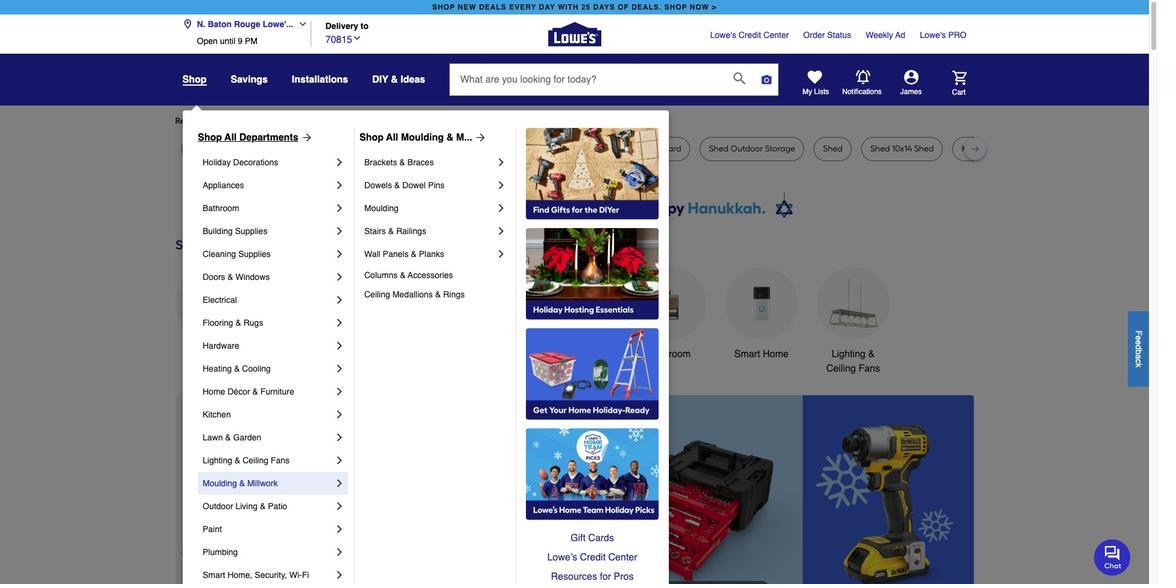 Task type: describe. For each thing, give the bounding box(es) containing it.
cooling
[[242, 364, 271, 374]]

gift cards link
[[526, 529, 659, 548]]

chevron right image for paint
[[334, 523, 346, 535]]

lighting & ceiling fans button
[[818, 267, 890, 376]]

you for recommended searches for you
[[285, 116, 299, 126]]

brackets & braces link
[[365, 151, 496, 174]]

smart for smart home, security, wi-fi
[[203, 570, 225, 580]]

center for lowe's credit center
[[764, 30, 789, 40]]

for for suggestions
[[380, 116, 391, 126]]

chevron right image for moulding & millwork
[[334, 477, 346, 490]]

kobalt
[[962, 144, 987, 154]]

2 horizontal spatial for
[[600, 572, 612, 582]]

departments
[[239, 132, 299, 143]]

heating & cooling link
[[203, 357, 334, 380]]

until
[[220, 36, 236, 46]]

for for searches
[[273, 116, 283, 126]]

lowe's
[[548, 552, 578, 563]]

chevron right image for outdoor living & patio
[[334, 500, 346, 512]]

chevron right image for appliances
[[334, 179, 346, 191]]

chevron right image for heating & cooling
[[334, 363, 346, 375]]

location image
[[183, 19, 192, 29]]

cleaning
[[203, 249, 236, 259]]

ceiling inside ceiling medallions & rings link
[[365, 290, 390, 299]]

chevron right image for lawn & garden
[[334, 432, 346, 444]]

appliances link
[[203, 174, 334, 197]]

paint
[[203, 525, 222, 534]]

shop new deals every day with 25 days of deals. shop now >
[[433, 3, 717, 11]]

diy & ideas
[[373, 74, 426, 85]]

hardie
[[631, 144, 657, 154]]

james
[[901, 88, 922, 96]]

1 vertical spatial fans
[[271, 456, 290, 465]]

interior
[[394, 144, 421, 154]]

brackets
[[365, 158, 397, 167]]

paint link
[[203, 518, 334, 541]]

b
[[1135, 350, 1144, 354]]

cart
[[953, 88, 966, 96]]

10x14
[[893, 144, 913, 154]]

n.
[[197, 19, 206, 29]]

stairs & railings
[[365, 226, 427, 236]]

k
[[1135, 363, 1144, 367]]

2 e from the top
[[1135, 340, 1144, 345]]

lowe's pro link
[[921, 29, 967, 41]]

outdoor for outdoor living & patio
[[203, 502, 233, 511]]

lowe's wishes you and your family a happy hanukkah. image
[[175, 193, 974, 223]]

& inside outdoor tools & equipment
[[607, 349, 613, 360]]

outdoor tools & equipment button
[[542, 267, 615, 376]]

resources for pros link
[[526, 567, 659, 584]]

mower
[[214, 144, 240, 154]]

home décor & furniture
[[203, 387, 294, 397]]

credit for lowe's
[[580, 552, 606, 563]]

lowe's pro
[[921, 30, 967, 40]]

1 vertical spatial lighting
[[203, 456, 232, 465]]

accessories
[[408, 270, 453, 280]]

garden
[[233, 433, 262, 442]]

stairs
[[365, 226, 386, 236]]

more suggestions for you link
[[309, 115, 416, 127]]

holiday hosting essentials. image
[[526, 228, 659, 320]]

d
[[1135, 345, 1144, 350]]

toilet
[[523, 144, 543, 154]]

chevron down image inside n. baton rouge lowe'... button
[[293, 19, 308, 29]]

fi
[[302, 570, 309, 580]]

resources
[[551, 572, 598, 582]]

lowe's home improvement lists image
[[808, 70, 822, 85]]

weekly ad
[[866, 30, 906, 40]]

arrow right image for shop all moulding & m...
[[473, 132, 487, 144]]

shop for shop all moulding & m...
[[360, 132, 384, 143]]

chevron right image for lighting & ceiling fans
[[334, 455, 346, 467]]

ideas
[[401, 74, 426, 85]]

1 vertical spatial lighting & ceiling fans
[[203, 456, 290, 465]]

my lists
[[803, 88, 830, 96]]

kitchen faucets
[[452, 349, 521, 360]]

searches
[[235, 116, 271, 126]]

more suggestions for you
[[309, 116, 407, 126]]

hardware link
[[203, 334, 334, 357]]

stairs & railings link
[[365, 220, 496, 243]]

fans inside lighting & ceiling fans
[[859, 363, 881, 374]]

2 shop from the left
[[665, 3, 688, 11]]

lighting inside lighting & ceiling fans
[[832, 349, 866, 360]]

4 shed from the left
[[915, 144, 934, 154]]

supplies for building supplies
[[235, 226, 268, 236]]

shed for shed 10x14 shed
[[871, 144, 891, 154]]

doors & windows
[[203, 272, 270, 282]]

outdoor living & patio
[[203, 502, 287, 511]]

pins
[[428, 180, 445, 190]]

25 days of deals. don't miss deals every day. same-day delivery on in-stock orders placed by 2 p m. image
[[175, 395, 370, 584]]

moulding & millwork link
[[203, 472, 334, 495]]

furniture
[[261, 387, 294, 397]]

deals
[[479, 3, 507, 11]]

>
[[712, 3, 717, 11]]

f
[[1135, 330, 1144, 336]]

25
[[582, 3, 591, 11]]

medallions
[[393, 290, 433, 299]]

status
[[828, 30, 852, 40]]

chevron right image for dowels & dowel pins
[[496, 179, 508, 191]]

decorations
[[233, 158, 278, 167]]

0 vertical spatial appliances
[[203, 180, 244, 190]]

lawn mower
[[190, 144, 240, 154]]

9
[[238, 36, 243, 46]]

smart home
[[735, 349, 789, 360]]

equipment
[[555, 363, 602, 374]]

a
[[1135, 354, 1144, 359]]

shop for shop all departments
[[198, 132, 222, 143]]

savings button
[[231, 69, 268, 91]]

outdoor for outdoor tools & equipment
[[544, 349, 579, 360]]

suggestions
[[331, 116, 378, 126]]

bathroom link
[[203, 197, 334, 220]]

installations
[[292, 74, 348, 85]]

chevron right image for doors & windows
[[334, 271, 346, 283]]

refrigerator
[[449, 144, 495, 154]]

supplies for cleaning supplies
[[239, 249, 271, 259]]

chevron right image for wall panels & planks
[[496, 248, 508, 260]]

& inside lighting & ceiling fans
[[869, 349, 875, 360]]

pros
[[614, 572, 634, 582]]

outdoor tools & equipment
[[544, 349, 613, 374]]

delivery to
[[326, 21, 369, 31]]

new
[[458, 3, 477, 11]]

lowe's home team holiday picks. image
[[526, 429, 659, 520]]

chat invite button image
[[1095, 539, 1132, 576]]

ceiling inside "lighting & ceiling fans" link
[[243, 456, 269, 465]]

search image
[[734, 72, 746, 84]]

order status
[[804, 30, 852, 40]]

james button
[[883, 70, 941, 97]]

lawn & garden link
[[203, 426, 334, 449]]

order
[[804, 30, 825, 40]]

all for moulding
[[386, 132, 399, 143]]

lowe's credit center
[[711, 30, 789, 40]]

diy
[[373, 74, 389, 85]]

heating
[[203, 364, 232, 374]]

plumbing
[[203, 547, 238, 557]]



Task type: vqa. For each thing, say whether or not it's contained in the screenshot.
Fourth of July Decorations
no



Task type: locate. For each thing, give the bounding box(es) containing it.
ad
[[896, 30, 906, 40]]

storage
[[766, 144, 796, 154]]

1 horizontal spatial bathroom
[[649, 349, 691, 360]]

credit up the "resources for pros" link at the bottom of the page
[[580, 552, 606, 563]]

lowe's
[[711, 30, 737, 40], [921, 30, 947, 40]]

3 shed from the left
[[871, 144, 891, 154]]

outdoor living & patio link
[[203, 495, 334, 518]]

brackets & braces
[[365, 158, 434, 167]]

appliances up heating at the bottom of page
[[188, 349, 235, 360]]

0 horizontal spatial home
[[203, 387, 225, 397]]

chevron down image inside 70815 button
[[352, 33, 362, 43]]

credit
[[739, 30, 762, 40], [580, 552, 606, 563]]

dowel
[[403, 180, 426, 190]]

0 horizontal spatial center
[[609, 552, 638, 563]]

lowe's for lowe's credit center
[[711, 30, 737, 40]]

0 horizontal spatial kitchen
[[203, 410, 231, 419]]

smart
[[735, 349, 761, 360], [203, 570, 225, 580]]

shed for shed
[[824, 144, 843, 154]]

supplies
[[235, 226, 268, 236], [239, 249, 271, 259]]

kitchen up the lawn
[[203, 410, 231, 419]]

0 vertical spatial outdoor
[[544, 349, 579, 360]]

moulding down "dowels"
[[365, 203, 399, 213]]

chevron right image for electrical
[[334, 294, 346, 306]]

shed left outdoor
[[709, 144, 729, 154]]

columns & accessories
[[365, 270, 453, 280]]

lowe's for lowe's pro
[[921, 30, 947, 40]]

0 horizontal spatial bathroom
[[203, 203, 239, 213]]

1 horizontal spatial lighting
[[832, 349, 866, 360]]

0 vertical spatial bathroom
[[203, 203, 239, 213]]

flooring & rugs
[[203, 318, 263, 328]]

bathroom inside button
[[649, 349, 691, 360]]

1 horizontal spatial home
[[763, 349, 789, 360]]

1 vertical spatial center
[[609, 552, 638, 563]]

None search field
[[450, 63, 779, 107]]

lawn
[[203, 433, 223, 442]]

shop left the new
[[433, 3, 455, 11]]

patio
[[268, 502, 287, 511]]

arrow right image
[[299, 132, 313, 144], [473, 132, 487, 144]]

1 horizontal spatial kitchen
[[452, 349, 484, 360]]

chevron right image for cleaning supplies
[[334, 248, 346, 260]]

1 horizontal spatial fans
[[859, 363, 881, 374]]

planks
[[419, 249, 445, 259]]

1 vertical spatial moulding
[[365, 203, 399, 213]]

all up the mower
[[225, 132, 237, 143]]

chevron right image for smart home, security, wi-fi
[[334, 569, 346, 581]]

kitchen for kitchen
[[203, 410, 231, 419]]

all up door interior
[[386, 132, 399, 143]]

0 horizontal spatial lowe's
[[711, 30, 737, 40]]

for left the pros
[[600, 572, 612, 582]]

appliances down holiday
[[203, 180, 244, 190]]

flooring
[[203, 318, 233, 328]]

0 vertical spatial lighting & ceiling fans
[[827, 349, 881, 374]]

0 horizontal spatial all
[[225, 132, 237, 143]]

2 vertical spatial ceiling
[[243, 456, 269, 465]]

arrow right image
[[952, 501, 964, 513]]

shop all moulding & m... link
[[360, 130, 487, 145]]

2 all from the left
[[386, 132, 399, 143]]

kitchen inside "link"
[[203, 410, 231, 419]]

0 vertical spatial supplies
[[235, 226, 268, 236]]

appliances inside button
[[188, 349, 235, 360]]

railings
[[396, 226, 427, 236]]

outdoor up equipment
[[544, 349, 579, 360]]

1 horizontal spatial moulding
[[365, 203, 399, 213]]

more
[[309, 116, 329, 126]]

moulding for moulding & millwork
[[203, 479, 237, 488]]

1 horizontal spatial shop
[[665, 3, 688, 11]]

lowe's credit center link
[[526, 548, 659, 567]]

0 vertical spatial credit
[[739, 30, 762, 40]]

bathroom
[[203, 203, 239, 213], [649, 349, 691, 360]]

credit for lowe's
[[739, 30, 762, 40]]

chevron down image
[[293, 19, 308, 29], [352, 33, 362, 43]]

ceiling inside lighting & ceiling fans
[[827, 363, 856, 374]]

for up door
[[380, 116, 391, 126]]

1 vertical spatial bathroom
[[649, 349, 691, 360]]

arrow right image inside shop all moulding & m... link
[[473, 132, 487, 144]]

2 arrow right image from the left
[[473, 132, 487, 144]]

hardware
[[203, 341, 239, 351]]

shed
[[709, 144, 729, 154], [824, 144, 843, 154], [871, 144, 891, 154], [915, 144, 934, 154]]

holiday decorations
[[203, 158, 278, 167]]

shop
[[183, 74, 207, 85]]

with
[[558, 3, 579, 11]]

1 vertical spatial home
[[203, 387, 225, 397]]

0 vertical spatial chevron down image
[[293, 19, 308, 29]]

door interior
[[374, 144, 421, 154]]

kitchen inside button
[[452, 349, 484, 360]]

recommended
[[175, 116, 233, 126]]

chevron right image for holiday decorations
[[334, 156, 346, 168]]

1 shop from the left
[[433, 3, 455, 11]]

moulding up interior
[[401, 132, 444, 143]]

lowe's home improvement cart image
[[953, 70, 967, 85]]

weekly ad link
[[866, 29, 906, 41]]

1 horizontal spatial center
[[764, 30, 789, 40]]

2 horizontal spatial ceiling
[[827, 363, 856, 374]]

0 horizontal spatial lighting & ceiling fans
[[203, 456, 290, 465]]

1 you from the left
[[285, 116, 299, 126]]

lists
[[815, 88, 830, 96]]

1 shop from the left
[[198, 132, 222, 143]]

supplies up cleaning supplies
[[235, 226, 268, 236]]

chevron right image for plumbing
[[334, 546, 346, 558]]

1 e from the top
[[1135, 336, 1144, 340]]

1 horizontal spatial arrow right image
[[473, 132, 487, 144]]

smart for smart home
[[735, 349, 761, 360]]

1 horizontal spatial outdoor
[[544, 349, 579, 360]]

1 horizontal spatial ceiling
[[365, 290, 390, 299]]

1 lowe's from the left
[[711, 30, 737, 40]]

0 vertical spatial home
[[763, 349, 789, 360]]

0 horizontal spatial for
[[273, 116, 283, 126]]

Search Query text field
[[450, 64, 724, 95]]

e up d
[[1135, 336, 1144, 340]]

columns
[[365, 270, 398, 280]]

find gifts for the diyer. image
[[526, 128, 659, 220]]

0 vertical spatial moulding
[[401, 132, 444, 143]]

arrow right image inside 'shop all departments' link
[[299, 132, 313, 144]]

0 horizontal spatial moulding
[[203, 479, 237, 488]]

outdoor inside outdoor tools & equipment
[[544, 349, 579, 360]]

0 horizontal spatial chevron down image
[[293, 19, 308, 29]]

f e e d b a c k button
[[1129, 311, 1150, 387]]

chevron right image for flooring & rugs
[[334, 317, 346, 329]]

moulding up outdoor living & patio
[[203, 479, 237, 488]]

gift cards
[[571, 533, 614, 544]]

braces
[[408, 158, 434, 167]]

wall
[[365, 249, 381, 259]]

hardie board
[[631, 144, 682, 154]]

electrical link
[[203, 289, 334, 311]]

shop up door
[[360, 132, 384, 143]]

0 horizontal spatial smart
[[203, 570, 225, 580]]

1 horizontal spatial chevron down image
[[352, 33, 362, 43]]

ceiling medallions & rings
[[365, 290, 465, 299]]

shed right storage
[[824, 144, 843, 154]]

shed for shed outdoor storage
[[709, 144, 729, 154]]

recommended searches for you heading
[[175, 115, 974, 127]]

1 shed from the left
[[709, 144, 729, 154]]

deals.
[[632, 3, 662, 11]]

wall panels & planks
[[365, 249, 445, 259]]

0 horizontal spatial ceiling
[[243, 456, 269, 465]]

get your home holiday-ready. image
[[526, 328, 659, 420]]

0 horizontal spatial shop
[[433, 3, 455, 11]]

peel
[[268, 144, 284, 154]]

chevron right image for bathroom
[[334, 202, 346, 214]]

lawn
[[190, 144, 212, 154]]

0 vertical spatial smart
[[735, 349, 761, 360]]

1 horizontal spatial credit
[[739, 30, 762, 40]]

1 horizontal spatial shop
[[360, 132, 384, 143]]

holiday
[[203, 158, 231, 167]]

kitchen left faucets
[[452, 349, 484, 360]]

2 you from the left
[[392, 116, 407, 126]]

smart home, security, wi-fi link
[[203, 564, 334, 584]]

1 vertical spatial kitchen
[[203, 410, 231, 419]]

moulding for moulding
[[365, 203, 399, 213]]

0 horizontal spatial you
[[285, 116, 299, 126]]

chevron right image for brackets & braces
[[496, 156, 508, 168]]

moulding & millwork
[[203, 479, 278, 488]]

1 vertical spatial ceiling
[[827, 363, 856, 374]]

arrow right image left toilet at the top
[[473, 132, 487, 144]]

shed left 10x14 on the right of page
[[871, 144, 891, 154]]

1 arrow right image from the left
[[299, 132, 313, 144]]

chevron right image for hardware
[[334, 340, 346, 352]]

chevron right image
[[334, 156, 346, 168], [496, 156, 508, 168], [334, 179, 346, 191], [496, 179, 508, 191], [334, 202, 346, 214], [334, 225, 346, 237], [334, 317, 346, 329], [334, 386, 346, 398], [334, 455, 346, 467], [334, 477, 346, 490]]

0 vertical spatial kitchen
[[452, 349, 484, 360]]

arrow right image down more
[[299, 132, 313, 144]]

1 vertical spatial supplies
[[239, 249, 271, 259]]

camera image
[[761, 74, 773, 86]]

now
[[690, 3, 710, 11]]

outdoor up paint
[[203, 502, 233, 511]]

dowels & dowel pins link
[[365, 174, 496, 197]]

up to 50 percent off select tools and accessories. image
[[390, 395, 974, 584]]

you left more
[[285, 116, 299, 126]]

you
[[285, 116, 299, 126], [392, 116, 407, 126]]

kitchen link
[[203, 403, 334, 426]]

1 vertical spatial credit
[[580, 552, 606, 563]]

shop all departments
[[198, 132, 299, 143]]

0 vertical spatial fans
[[859, 363, 881, 374]]

shed outdoor storage
[[709, 144, 796, 154]]

1 horizontal spatial all
[[386, 132, 399, 143]]

1 vertical spatial outdoor
[[203, 502, 233, 511]]

lowe's left 'pro'
[[921, 30, 947, 40]]

1 vertical spatial chevron down image
[[352, 33, 362, 43]]

for up departments at the top left of the page
[[273, 116, 283, 126]]

c
[[1135, 359, 1144, 363]]

1 horizontal spatial for
[[380, 116, 391, 126]]

all for departments
[[225, 132, 237, 143]]

my lists link
[[803, 70, 830, 97]]

chevron down image left delivery
[[293, 19, 308, 29]]

days
[[594, 3, 616, 11]]

holiday decorations link
[[203, 151, 334, 174]]

2 lowe's from the left
[[921, 30, 947, 40]]

building
[[203, 226, 233, 236]]

1 horizontal spatial smart
[[735, 349, 761, 360]]

resources for pros
[[551, 572, 634, 582]]

ceiling medallions & rings link
[[365, 285, 508, 304]]

0 horizontal spatial shop
[[198, 132, 222, 143]]

0 horizontal spatial outdoor
[[203, 502, 233, 511]]

lighting & ceiling fans inside button
[[827, 349, 881, 374]]

1 horizontal spatial you
[[392, 116, 407, 126]]

lowe's down the >
[[711, 30, 737, 40]]

1 vertical spatial appliances
[[188, 349, 235, 360]]

baton
[[208, 19, 232, 29]]

appliances button
[[175, 267, 248, 362]]

home décor & furniture link
[[203, 380, 334, 403]]

center for lowe's credit center
[[609, 552, 638, 563]]

shop up lawn mower
[[198, 132, 222, 143]]

2 horizontal spatial moulding
[[401, 132, 444, 143]]

2 shed from the left
[[824, 144, 843, 154]]

chevron right image for home décor & furniture
[[334, 386, 346, 398]]

kitchen faucets button
[[451, 267, 523, 362]]

moulding link
[[365, 197, 496, 220]]

chevron right image
[[496, 202, 508, 214], [496, 225, 508, 237], [334, 248, 346, 260], [496, 248, 508, 260], [334, 271, 346, 283], [334, 294, 346, 306], [334, 340, 346, 352], [334, 363, 346, 375], [334, 409, 346, 421], [334, 432, 346, 444], [334, 500, 346, 512], [334, 523, 346, 535], [334, 546, 346, 558], [334, 569, 346, 581]]

rings
[[443, 290, 465, 299]]

&
[[391, 74, 398, 85], [447, 132, 454, 143], [400, 158, 405, 167], [395, 180, 400, 190], [389, 226, 394, 236], [411, 249, 417, 259], [400, 270, 406, 280], [228, 272, 233, 282], [435, 290, 441, 299], [236, 318, 241, 328], [607, 349, 613, 360], [869, 349, 875, 360], [234, 364, 240, 374], [253, 387, 258, 397], [225, 433, 231, 442], [235, 456, 240, 465], [239, 479, 245, 488], [260, 502, 266, 511]]

bathroom button
[[634, 267, 707, 362]]

2 vertical spatial moulding
[[203, 479, 237, 488]]

shop all departments link
[[198, 130, 313, 145]]

wallpaper
[[306, 144, 346, 154]]

chevron right image for kitchen
[[334, 409, 346, 421]]

lowe's credit center
[[548, 552, 638, 563]]

0 horizontal spatial fans
[[271, 456, 290, 465]]

smart inside button
[[735, 349, 761, 360]]

0 vertical spatial center
[[764, 30, 789, 40]]

1 all from the left
[[225, 132, 237, 143]]

every
[[510, 3, 537, 11]]

lowe's home improvement logo image
[[548, 8, 601, 61]]

chevron down image down to
[[352, 33, 362, 43]]

0 horizontal spatial arrow right image
[[299, 132, 313, 144]]

shed right 10x14 on the right of page
[[915, 144, 934, 154]]

dowels & dowel pins
[[365, 180, 445, 190]]

home inside button
[[763, 349, 789, 360]]

lowe's home improvement notification center image
[[856, 70, 871, 84]]

center up the pros
[[609, 552, 638, 563]]

0 horizontal spatial credit
[[580, 552, 606, 563]]

you up shop all moulding & m...
[[392, 116, 407, 126]]

décor
[[228, 387, 250, 397]]

supplies up windows
[[239, 249, 271, 259]]

e up b
[[1135, 340, 1144, 345]]

panels
[[383, 249, 409, 259]]

chevron right image for moulding
[[496, 202, 508, 214]]

1 horizontal spatial lighting & ceiling fans
[[827, 349, 881, 374]]

chevron right image for building supplies
[[334, 225, 346, 237]]

chevron right image for stairs & railings
[[496, 225, 508, 237]]

wall panels & planks link
[[365, 243, 496, 266]]

1 vertical spatial smart
[[203, 570, 225, 580]]

center left order
[[764, 30, 789, 40]]

0 vertical spatial lighting
[[832, 349, 866, 360]]

2 shop from the left
[[360, 132, 384, 143]]

you for more suggestions for you
[[392, 116, 407, 126]]

1 horizontal spatial lowe's
[[921, 30, 947, 40]]

board
[[659, 144, 682, 154]]

e
[[1135, 336, 1144, 340], [1135, 340, 1144, 345]]

pm
[[245, 36, 258, 46]]

credit up search image
[[739, 30, 762, 40]]

building supplies
[[203, 226, 268, 236]]

arrow right image for shop all departments
[[299, 132, 313, 144]]

shop left now
[[665, 3, 688, 11]]

0 horizontal spatial lighting
[[203, 456, 232, 465]]

shop 25 days of deals by category image
[[175, 235, 974, 255]]

0 vertical spatial ceiling
[[365, 290, 390, 299]]

kitchen for kitchen faucets
[[452, 349, 484, 360]]



